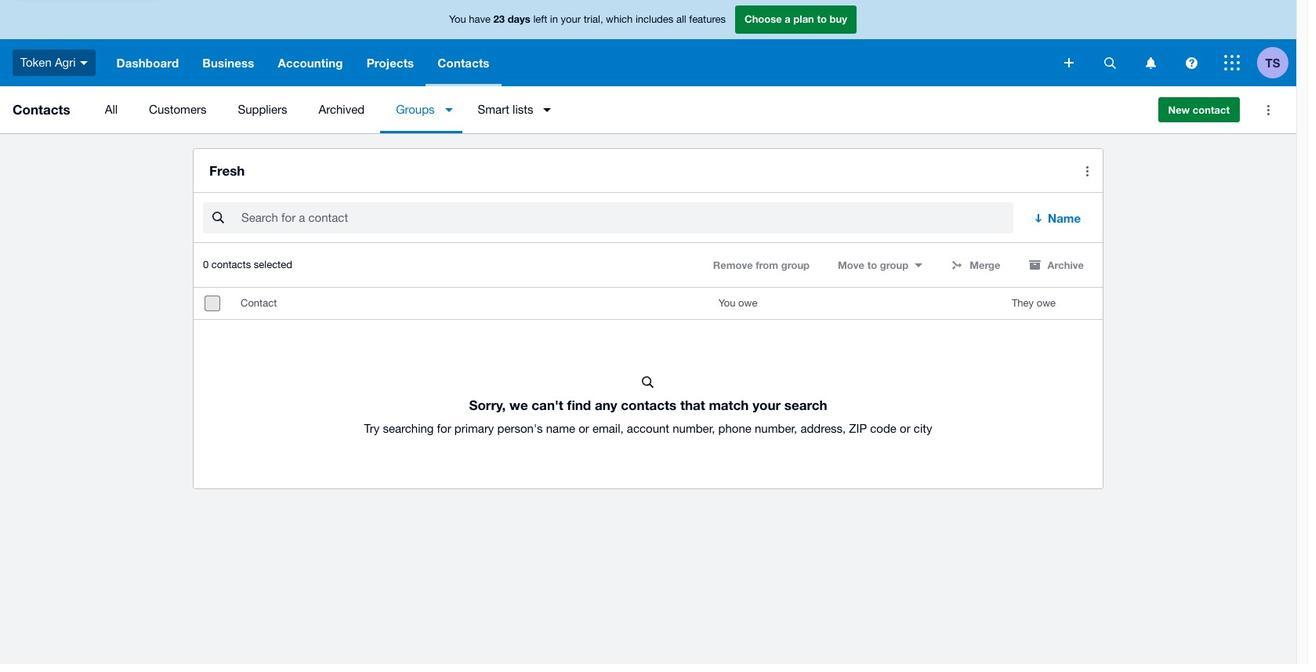 Task type: vqa. For each thing, say whether or not it's contained in the screenshot.
Repair
no



Task type: describe. For each thing, give the bounding box(es) containing it.
remove from group
[[713, 259, 810, 272]]

merge
[[970, 259, 1001, 272]]

you for you owe
[[719, 297, 736, 309]]

ts
[[1266, 55, 1281, 69]]

0 horizontal spatial contacts
[[13, 101, 70, 118]]

lists
[[513, 103, 534, 116]]

email,
[[593, 422, 624, 435]]

contacts button
[[426, 39, 502, 86]]

your inside you have 23 days left in your trial, which includes all features
[[561, 14, 581, 25]]

all
[[677, 14, 687, 25]]

move to group button
[[829, 253, 933, 278]]

buy
[[830, 13, 848, 25]]

smart lists button
[[462, 86, 561, 133]]

groups
[[396, 103, 435, 116]]

business
[[203, 56, 254, 70]]

all button
[[89, 86, 133, 133]]

contact
[[1193, 104, 1230, 116]]

you owe
[[719, 297, 758, 309]]

owe for they owe
[[1037, 297, 1056, 309]]

all
[[105, 103, 118, 116]]

which
[[606, 14, 633, 25]]

archived
[[319, 103, 365, 116]]

they
[[1012, 297, 1034, 309]]

have
[[469, 14, 491, 25]]

0 vertical spatial actions menu image
[[1253, 94, 1285, 125]]

dashboard
[[117, 56, 179, 70]]

projects
[[367, 56, 414, 70]]

sorry, we can't find any contacts that match your search
[[469, 397, 828, 413]]

search
[[785, 397, 828, 413]]

can't
[[532, 397, 564, 413]]

1 number, from the left
[[673, 422, 716, 435]]

business button
[[191, 39, 266, 86]]

account
[[627, 422, 670, 435]]

includes
[[636, 14, 674, 25]]

for
[[437, 422, 451, 435]]

choose a plan to buy
[[745, 13, 848, 25]]

you for you have 23 days left in your trial, which includes all features
[[449, 14, 466, 25]]

address,
[[801, 422, 846, 435]]

agri
[[55, 55, 76, 69]]

suppliers
[[238, 103, 287, 116]]

svg image inside token agri popup button
[[80, 61, 87, 65]]

in
[[550, 14, 558, 25]]

fresh
[[209, 162, 245, 179]]

menu containing all
[[89, 86, 1146, 133]]

suppliers button
[[222, 86, 303, 133]]

find
[[567, 397, 591, 413]]

archive button
[[1020, 253, 1094, 278]]

days
[[508, 13, 531, 25]]

customers button
[[133, 86, 222, 133]]

try searching for primary person's name or email, account number, phone number, address, zip code or city
[[364, 422, 933, 435]]

code
[[871, 422, 897, 435]]

dashboard link
[[105, 39, 191, 86]]

new
[[1169, 104, 1191, 116]]

they owe
[[1012, 297, 1056, 309]]



Task type: locate. For each thing, give the bounding box(es) containing it.
1 vertical spatial actions menu image
[[1072, 155, 1103, 187]]

svg image left ts on the top right of page
[[1225, 55, 1241, 71]]

to
[[817, 13, 827, 25], [868, 259, 878, 272]]

group for move to group
[[880, 259, 909, 272]]

0 vertical spatial your
[[561, 14, 581, 25]]

menu
[[89, 86, 1146, 133]]

svg image
[[1105, 57, 1116, 69], [1146, 57, 1156, 69], [1186, 57, 1198, 69], [1065, 58, 1074, 67]]

customers
[[149, 103, 207, 116]]

primary
[[455, 422, 494, 435]]

contacts up try searching for primary person's name or email, account number, phone number, address, zip code or city
[[621, 397, 677, 413]]

smart
[[478, 103, 510, 116]]

0 horizontal spatial your
[[561, 14, 581, 25]]

contact list table element
[[194, 288, 1103, 489]]

0 horizontal spatial to
[[817, 13, 827, 25]]

phone
[[719, 422, 752, 435]]

owe down remove from group
[[739, 297, 758, 309]]

0 horizontal spatial or
[[579, 422, 590, 435]]

contact
[[241, 297, 277, 309]]

you left have
[[449, 14, 466, 25]]

banner
[[0, 0, 1297, 86]]

move to group
[[838, 259, 909, 272]]

0 horizontal spatial svg image
[[80, 61, 87, 65]]

1 horizontal spatial owe
[[1037, 297, 1056, 309]]

contacts down token
[[13, 101, 70, 118]]

contacts right the '0'
[[212, 259, 251, 271]]

group inside the remove from group button
[[782, 259, 810, 272]]

1 horizontal spatial or
[[900, 422, 911, 435]]

0 horizontal spatial number,
[[673, 422, 716, 435]]

we
[[510, 397, 528, 413]]

0 vertical spatial contacts
[[438, 56, 490, 70]]

group inside move to group popup button
[[880, 259, 909, 272]]

1 horizontal spatial number,
[[755, 422, 798, 435]]

actions menu image up name
[[1072, 155, 1103, 187]]

2 owe from the left
[[1037, 297, 1056, 309]]

number, down the search
[[755, 422, 798, 435]]

group right from
[[782, 259, 810, 272]]

groups button
[[380, 86, 462, 133]]

1 horizontal spatial you
[[719, 297, 736, 309]]

accounting
[[278, 56, 343, 70]]

1 horizontal spatial contacts
[[438, 56, 490, 70]]

owe
[[739, 297, 758, 309], [1037, 297, 1056, 309]]

features
[[690, 14, 726, 25]]

1 horizontal spatial group
[[880, 259, 909, 272]]

any
[[595, 397, 618, 413]]

0 horizontal spatial group
[[782, 259, 810, 272]]

to left buy
[[817, 13, 827, 25]]

group for remove from group
[[782, 259, 810, 272]]

you down "remove"
[[719, 297, 736, 309]]

a
[[785, 13, 791, 25]]

selected
[[254, 259, 292, 271]]

contacts inside contact list table element
[[621, 397, 677, 413]]

0 horizontal spatial actions menu image
[[1072, 155, 1103, 187]]

1 or from the left
[[579, 422, 590, 435]]

1 owe from the left
[[739, 297, 758, 309]]

name
[[546, 422, 576, 435]]

number, down that
[[673, 422, 716, 435]]

token
[[20, 55, 52, 69]]

left
[[534, 14, 548, 25]]

0 vertical spatial to
[[817, 13, 827, 25]]

that
[[681, 397, 706, 413]]

merge button
[[942, 253, 1010, 278]]

to right move
[[868, 259, 878, 272]]

contacts
[[438, 56, 490, 70], [13, 101, 70, 118]]

1 horizontal spatial actions menu image
[[1253, 94, 1285, 125]]

1 vertical spatial you
[[719, 297, 736, 309]]

svg image right the agri
[[80, 61, 87, 65]]

token agri button
[[0, 39, 105, 86]]

from
[[756, 259, 779, 272]]

try
[[364, 422, 380, 435]]

city
[[914, 422, 933, 435]]

owe right the they
[[1037, 297, 1056, 309]]

you have 23 days left in your trial, which includes all features
[[449, 13, 726, 25]]

trial,
[[584, 14, 603, 25]]

name
[[1049, 211, 1081, 225]]

contacts inside 'dropdown button'
[[438, 56, 490, 70]]

1 vertical spatial contacts
[[621, 397, 677, 413]]

1 vertical spatial contacts
[[13, 101, 70, 118]]

2 group from the left
[[880, 259, 909, 272]]

contacts
[[212, 259, 251, 271], [621, 397, 677, 413]]

searching
[[383, 422, 434, 435]]

name button
[[1023, 202, 1094, 234]]

1 vertical spatial your
[[753, 397, 781, 413]]

contacts down have
[[438, 56, 490, 70]]

token agri
[[20, 55, 76, 69]]

archived button
[[303, 86, 380, 133]]

your inside contact list table element
[[753, 397, 781, 413]]

you inside you have 23 days left in your trial, which includes all features
[[449, 14, 466, 25]]

remove from group button
[[704, 253, 820, 278]]

0
[[203, 259, 209, 271]]

you
[[449, 14, 466, 25], [719, 297, 736, 309]]

zip
[[850, 422, 867, 435]]

group
[[782, 259, 810, 272], [880, 259, 909, 272]]

accounting button
[[266, 39, 355, 86]]

svg image
[[1225, 55, 1241, 71], [80, 61, 87, 65]]

1 horizontal spatial your
[[753, 397, 781, 413]]

you inside contact list table element
[[719, 297, 736, 309]]

0 contacts selected
[[203, 259, 292, 271]]

or right name
[[579, 422, 590, 435]]

number,
[[673, 422, 716, 435], [755, 422, 798, 435]]

your right in
[[561, 14, 581, 25]]

owe for you owe
[[739, 297, 758, 309]]

move
[[838, 259, 865, 272]]

1 group from the left
[[782, 259, 810, 272]]

smart lists
[[478, 103, 534, 116]]

2 number, from the left
[[755, 422, 798, 435]]

23
[[494, 13, 505, 25]]

choose
[[745, 13, 782, 25]]

1 horizontal spatial contacts
[[621, 397, 677, 413]]

or
[[579, 422, 590, 435], [900, 422, 911, 435]]

person's
[[498, 422, 543, 435]]

new contact
[[1169, 104, 1230, 116]]

banner containing ts
[[0, 0, 1297, 86]]

1 horizontal spatial svg image
[[1225, 55, 1241, 71]]

remove
[[713, 259, 753, 272]]

0 horizontal spatial owe
[[739, 297, 758, 309]]

sorry,
[[469, 397, 506, 413]]

your right match
[[753, 397, 781, 413]]

to inside move to group popup button
[[868, 259, 878, 272]]

actions menu image down ts on the top right of page
[[1253, 94, 1285, 125]]

projects button
[[355, 39, 426, 86]]

1 vertical spatial to
[[868, 259, 878, 272]]

plan
[[794, 13, 815, 25]]

0 vertical spatial contacts
[[212, 259, 251, 271]]

archive
[[1048, 259, 1085, 272]]

2 or from the left
[[900, 422, 911, 435]]

actions menu image
[[1253, 94, 1285, 125], [1072, 155, 1103, 187]]

0 horizontal spatial you
[[449, 14, 466, 25]]

Search for a contact field
[[240, 203, 1014, 233]]

0 vertical spatial you
[[449, 14, 466, 25]]

group right move
[[880, 259, 909, 272]]

or left city
[[900, 422, 911, 435]]

match
[[709, 397, 749, 413]]

ts button
[[1258, 39, 1297, 86]]

new contact button
[[1159, 97, 1241, 122]]

0 horizontal spatial contacts
[[212, 259, 251, 271]]

1 horizontal spatial to
[[868, 259, 878, 272]]



